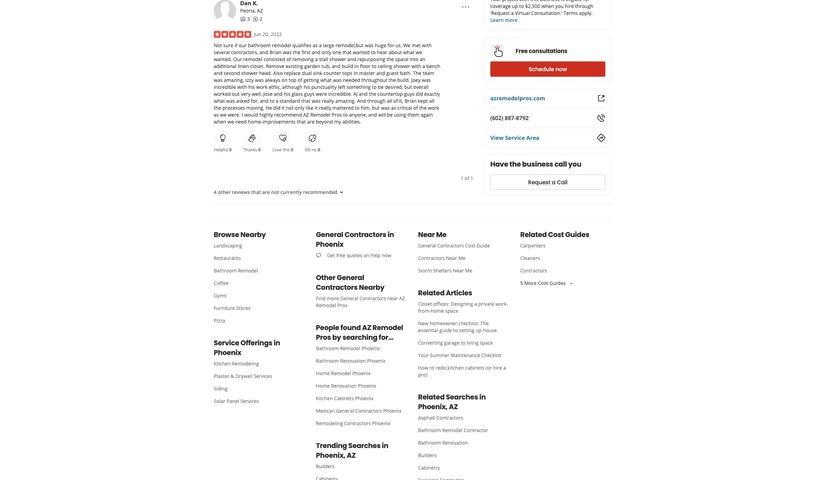 Task type: vqa. For each thing, say whether or not it's contained in the screenshot.
The Contractors,
yes



Task type: describe. For each thing, give the bounding box(es) containing it.
was up "processes"
[[226, 98, 235, 104]]

2 horizontal spatial what
[[403, 49, 415, 56]]

0 horizontal spatial as
[[214, 112, 219, 118]]

hire inside your project with this business is eligible for coverage up to $2,500 when you hire through 'request a virtual consultation.' terms apply. learn more
[[565, 3, 574, 10]]

cabinetry
[[418, 465, 440, 472]]

(602)
[[491, 115, 504, 122]]

coverage
[[491, 3, 511, 10]]

on inside not sure if our bathroom remodel qualifies as a large remodel,but was huge for us. we met with several contractors, and brian was the first and only one that wanted to hear about what we wanted. our remodel consisted of removing a stall shower and repurposing the space into an additional linen closet. remove existing garden tub, and build in floor to ceiling shower with a bench and second shower head. also replace dual sink counter tops in master and guest bath. the team was amazing, izzy was always on top of getting what was needed throughout the build. joey was incredible with his work ethic, although his punctuality left something to be desired, but overall worked out very well. jose and his glass guys were incredible. aj and the countertop guys did exactly what was asked for, and to a standard that was really amazing. and through all of it, brian kept all the processes moving. he did it not only like it really mattered to him, but was as critical of the work as we were.  i would highly recommend az remodel pros to anyone, and will be using them again when we need home improvements that are beyond my abilities.
[[282, 77, 288, 84]]

oh
[[305, 147, 311, 153]]

pizza link
[[208, 315, 305, 328]]

with right met
[[422, 42, 432, 49]]

desired,
[[385, 84, 403, 91]]

1 horizontal spatial on
[[364, 253, 370, 259]]

bathroom renovation phoenix
[[316, 358, 386, 365]]

1 vertical spatial be
[[387, 112, 393, 118]]

1 vertical spatial not
[[271, 189, 279, 196]]

phoenix inside the service offerings in phoenix
[[214, 349, 241, 358]]

1 1 from the left
[[461, 175, 464, 182]]

to down the throughout
[[372, 84, 377, 91]]

general inside mexican general contractors phoenix link
[[336, 408, 354, 415]]

1 horizontal spatial remodeling
[[316, 421, 343, 428]]

1 it from the left
[[282, 105, 285, 111]]

new
[[418, 321, 429, 327]]

0 vertical spatial as
[[313, 42, 318, 49]]

build.
[[398, 77, 410, 84]]

remove
[[266, 63, 285, 70]]

cost for general contractors cost guide
[[466, 243, 476, 250]]

processes
[[223, 105, 245, 111]]

browse
[[214, 230, 239, 240]]

using
[[394, 112, 406, 118]]

0 horizontal spatial remodel
[[243, 56, 263, 63]]

bathroom remodel phoenix link
[[311, 343, 407, 356]]

1 horizontal spatial we
[[228, 119, 234, 125]]

this inside recommended reviews element
[[283, 147, 290, 153]]

to down mattered
[[343, 112, 348, 118]]

also
[[273, 70, 283, 77]]

incredible.
[[328, 91, 352, 98]]

glass
[[292, 91, 303, 98]]

16 friends v2 image
[[240, 16, 246, 22]]

love this 0
[[273, 147, 293, 153]]

contractors down 'kitchen cabinets phoenix' link
[[355, 408, 382, 415]]

the down about
[[387, 56, 394, 63]]

contractors up find
[[316, 283, 358, 293]]

0 horizontal spatial remodeling
[[232, 361, 259, 368]]

guides inside button
[[550, 280, 566, 287]]

0 horizontal spatial but
[[372, 105, 380, 111]]

0 vertical spatial near
[[418, 230, 435, 240]]

0 vertical spatial remodel
[[272, 42, 291, 49]]

gyms link
[[208, 290, 305, 303]]

storm shelters near me
[[418, 268, 473, 275]]

area
[[527, 134, 540, 142]]

drywall
[[236, 374, 253, 380]]

service inside the service offerings in phoenix
[[214, 339, 239, 349]]

related for related cost guides
[[521, 230, 547, 240]]

more inside your project with this business is eligible for coverage up to $2,500 when you hire through 'request a virtual consultation.' terms apply. learn more
[[505, 17, 518, 23]]

furniture
[[214, 306, 235, 312]]

0 vertical spatial but
[[405, 84, 412, 91]]

sure
[[223, 42, 234, 49]]

currently
[[281, 189, 302, 196]]

5 star rating image
[[214, 31, 251, 38]]

converting garage to living space link
[[413, 338, 509, 350]]

0 vertical spatial guides
[[566, 230, 590, 240]]

house
[[483, 328, 497, 334]]

bathroom remodel
[[214, 268, 258, 275]]

bathroom for bathroom remodel contractor
[[418, 428, 441, 435]]

in for trending searches in phoenix, az
[[382, 442, 389, 452]]

related for related articles
[[418, 289, 445, 299]]

plaster
[[214, 374, 230, 380]]

coffee
[[214, 280, 229, 287]]

remodel up bathroom renovation phoenix
[[340, 346, 361, 352]]

amazing,
[[224, 77, 244, 84]]

to inside how to redo kitchen cabinets (or hire a pro)
[[430, 365, 435, 372]]

to up he
[[270, 98, 275, 104]]

browse nearby
[[214, 230, 266, 240]]

storm
[[418, 268, 432, 275]]

and left the will
[[369, 112, 377, 118]]

was down team
[[422, 77, 431, 84]]

our
[[239, 42, 247, 49]]

general inside general contractors cost guide link
[[418, 243, 436, 250]]

your summer maintenance checklist
[[418, 353, 502, 359]]

removing
[[292, 56, 314, 63]]

to up repurposing
[[371, 49, 376, 56]]

hire inside how to redo kitchen cabinets (or hire a pro)
[[493, 365, 502, 372]]

with inside your project with this business is eligible for coverage up to $2,500 when you hire through 'request a virtual consultation.' terms apply. learn more
[[520, 0, 529, 3]]

contractors down mexican general contractors phoenix link
[[344, 421, 371, 428]]

asked
[[236, 98, 250, 104]]

az up the 2
[[257, 7, 263, 14]]

0 horizontal spatial only
[[295, 105, 305, 111]]

schedule now button
[[491, 62, 606, 77]]

1 guys from the left
[[304, 91, 315, 98]]

(602) 887-8792
[[491, 115, 529, 122]]

your for your project with this business is eligible for coverage up to $2,500 when you hire through 'request a virtual consultation.' terms apply. learn more
[[491, 0, 501, 3]]

homeowner
[[430, 321, 457, 327]]

asphalt contractors link
[[413, 413, 509, 425]]

general right find
[[341, 296, 358, 302]]

pros inside other general contractors nearby find more general contractors near az remodel pros
[[338, 303, 348, 309]]

remodel,but
[[336, 42, 364, 49]]

1 vertical spatial are
[[262, 189, 270, 196]]

contractors up storm
[[418, 255, 445, 262]]

carpenters link
[[515, 240, 612, 253]]

bathroom renovation phoenix link
[[311, 356, 407, 368]]

searches for related
[[446, 393, 478, 403]]

in for general contractors in phoenix
[[388, 230, 394, 240]]

a inside "request a call" button
[[552, 179, 556, 187]]

closet offices: designing a private work- from-home space
[[418, 301, 509, 315]]

now inside button
[[556, 65, 567, 73]]

the down guest
[[389, 77, 396, 84]]

eligible
[[566, 0, 582, 3]]

found
[[341, 324, 361, 333]]

that right the 'reviews' in the top of the page
[[251, 189, 261, 196]]

more inside other general contractors nearby find more general contractors near az remodel pros
[[327, 296, 339, 302]]

16 chevron down v2 image
[[569, 281, 574, 287]]

free
[[337, 253, 346, 259]]

not inside not sure if our bathroom remodel qualifies as a large remodel,but was huge for us. we met with several contractors, and brian was the first and only one that wanted to hear about what we wanted. our remodel consisted of removing a stall shower and repurposing the space into an additional linen closet. remove existing garden tub, and build in floor to ceiling shower with a bench and second shower head. also replace dual sink counter tops in master and guest bath. the team was amazing, izzy was always on top of getting what was needed throughout the build. joey was incredible with his work ethic, although his punctuality left something to be desired, but overall worked out very well. jose and his glass guys were incredible. aj and the countertop guys did exactly what was asked for, and to a standard that was really amazing. and through all of it, brian kept all the processes moving. he did it not only like it really mattered to him, but was as critical of the work as we were.  i would highly recommend az remodel pros to anyone, and will be using them again when we need home improvements that are beyond my abilities.
[[286, 105, 294, 111]]

articles
[[446, 289, 472, 299]]

wanted.
[[214, 56, 232, 63]]

contractors link
[[515, 265, 612, 278]]

1 horizontal spatial you
[[569, 160, 582, 170]]

cabinets
[[334, 396, 354, 403]]

qualifies
[[293, 42, 312, 49]]

1 vertical spatial did
[[273, 105, 281, 111]]

remodel down restaurants 'link'
[[238, 268, 258, 275]]

menu image
[[462, 3, 470, 11]]

and up the counter
[[332, 63, 341, 70]]

a inside how to redo kitchen cabinets (or hire a pro)
[[504, 365, 506, 372]]

schedule now
[[529, 65, 567, 73]]

my
[[334, 119, 341, 125]]

up inside your project with this business is eligible for coverage up to $2,500 when you hire through 'request a virtual consultation.' terms apply. learn more
[[512, 3, 518, 10]]

stall
[[319, 56, 328, 63]]

peoria, az
[[240, 7, 263, 14]]

1 horizontal spatial service
[[505, 134, 525, 142]]

worked
[[214, 91, 231, 98]]

bathroom remodel contractor link
[[413, 425, 509, 438]]

reviews element
[[253, 16, 263, 23]]

1 vertical spatial me
[[459, 255, 466, 262]]

1 vertical spatial services
[[241, 399, 259, 405]]

and down the bathroom
[[260, 49, 268, 56]]

contractors up bathroom remodel contractor
[[437, 415, 463, 422]]

related for related searches in phoenix, az
[[418, 393, 445, 403]]

0 horizontal spatial be
[[378, 84, 384, 91]]

reviews
[[232, 189, 250, 196]]

with down into
[[412, 63, 421, 70]]

checklist
[[482, 353, 502, 359]]

near inside "link"
[[453, 268, 464, 275]]

terms
[[564, 10, 578, 17]]

mexican general contractors phoenix
[[316, 408, 402, 415]]

how to redo kitchen cabinets (or hire a pro) link
[[413, 363, 515, 382]]

and right first
[[312, 49, 321, 56]]

this inside your project with this business is eligible for coverage up to $2,500 when you hire through 'request a virtual consultation.' terms apply. learn more
[[531, 0, 539, 3]]

phoenix, for trending
[[316, 452, 346, 461]]

1 vertical spatial business
[[523, 160, 553, 170]]

view
[[491, 134, 504, 142]]

phoenix for remodeling contractors phoenix
[[372, 421, 391, 428]]

was down head. on the left top of the page
[[255, 77, 264, 84]]

0 horizontal spatial builders link
[[311, 461, 407, 474]]

new homeowner checklist: the essential guide to setting up house
[[418, 321, 497, 334]]

checklist:
[[459, 321, 479, 327]]

bathroom remodel link
[[208, 265, 305, 278]]

the down qualifies
[[293, 49, 301, 56]]

1 horizontal spatial his
[[284, 91, 291, 98]]

1 horizontal spatial shower
[[330, 56, 346, 63]]

1 vertical spatial really
[[319, 105, 331, 111]]

converting
[[418, 340, 443, 347]]

az inside people found az remodel pros by searching for…
[[362, 324, 371, 333]]

&
[[231, 374, 234, 380]]

phoenix for bathroom renovation phoenix
[[367, 358, 386, 365]]

1 horizontal spatial work
[[428, 105, 439, 111]]

the down worked
[[214, 105, 221, 111]]

closet offices: designing a private work- from-home space link
[[413, 299, 515, 318]]

floor
[[360, 63, 371, 70]]

are inside not sure if our bathroom remodel qualifies as a large remodel,but was huge for us. we met with several contractors, and brian was the first and only one that wanted to hear about what we wanted. our remodel consisted of removing a stall shower and repurposing the space into an additional linen closet. remove existing garden tub, and build in floor to ceiling shower with a bench and second shower head. also replace dual sink counter tops in master and guest bath. the team was amazing, izzy was always on top of getting what was needed throughout the build. joey was incredible with his work ethic, although his punctuality left something to be desired, but overall worked out very well. jose and his glass guys were incredible. aj and the countertop guys did exactly what was asked for, and to a standard that was really amazing. and through all of it, brian kept all the processes moving. he did it not only like it really mattered to him, but was as critical of the work as we were.  i would highly recommend az remodel pros to anyone, and will be using them again when we need home improvements that are beyond my abilities.
[[307, 119, 315, 125]]

sink
[[313, 70, 322, 77]]

kitchen for kitchen remodeling
[[214, 361, 231, 368]]

887-
[[505, 115, 516, 122]]

second
[[224, 70, 240, 77]]

0 vertical spatial brian
[[270, 49, 282, 56]]

your for your summer maintenance checklist
[[418, 353, 429, 359]]

2 horizontal spatial shower
[[394, 63, 410, 70]]

closet
[[418, 301, 432, 308]]

(0 reactions) element for oh no 0
[[318, 147, 320, 153]]

for…
[[379, 333, 394, 343]]

into
[[410, 56, 419, 63]]

(0 reactions) element for love this 0
[[291, 147, 293, 153]]

contractors left near
[[360, 296, 386, 302]]

phoenix for bathroom remodel phoenix
[[362, 346, 380, 352]]

bathroom for bathroom remodel
[[214, 268, 237, 275]]

bathroom for bathroom remodel phoenix
[[316, 346, 339, 352]]

1 horizontal spatial only
[[322, 49, 332, 56]]

phoenix for home renovation phoenix
[[358, 383, 377, 390]]

other
[[218, 189, 231, 196]]

kitchen for kitchen cabinets phoenix
[[316, 396, 333, 403]]

find
[[316, 296, 326, 302]]

24 phone v2 image
[[597, 114, 606, 123]]

first
[[302, 49, 311, 56]]

our
[[233, 56, 242, 63]]

2 horizontal spatial as
[[391, 105, 396, 111]]

and down ethic,
[[274, 91, 283, 98]]

1 vertical spatial what
[[321, 77, 332, 84]]

carpenters
[[521, 243, 546, 250]]

4 0 from the left
[[318, 147, 320, 153]]

2 guys from the left
[[404, 91, 415, 98]]

photo of dan k. image
[[214, 0, 236, 22]]

huge
[[375, 42, 387, 49]]

bathroom
[[248, 42, 271, 49]]

16 review v2 image
[[253, 16, 258, 22]]

0 horizontal spatial nearby
[[241, 230, 266, 240]]

space inside closet offices: designing a private work- from-home space
[[445, 308, 459, 315]]

2 vertical spatial space
[[480, 340, 493, 347]]

contractors near me
[[418, 255, 466, 262]]

az inside related searches in phoenix, az
[[449, 403, 458, 413]]

a down an
[[423, 63, 425, 70]]

to down repurposing
[[372, 63, 377, 70]]

renovation for home renovation phoenix
[[331, 383, 357, 390]]

the down kept
[[419, 105, 427, 111]]

1 vertical spatial near
[[446, 255, 457, 262]]

related articles
[[418, 289, 472, 299]]

thanks 0
[[243, 147, 261, 153]]

builders for the left "builders" link
[[316, 464, 335, 471]]

a left stall
[[315, 56, 318, 63]]

living
[[467, 340, 479, 347]]

maintenance
[[451, 353, 480, 359]]

beyond
[[316, 119, 333, 125]]

home renovation phoenix
[[316, 383, 377, 390]]

0 vertical spatial work
[[256, 84, 268, 91]]

1 vertical spatial we
[[220, 112, 227, 118]]

was down were
[[312, 98, 321, 104]]



Task type: locate. For each thing, give the bounding box(es) containing it.
1 vertical spatial when
[[214, 119, 226, 125]]

that up like
[[302, 98, 311, 104]]

0 vertical spatial home
[[248, 119, 261, 125]]

remodel
[[272, 42, 291, 49], [243, 56, 263, 63]]

1 horizontal spatial nearby
[[359, 283, 385, 293]]

friends element
[[240, 16, 250, 23]]

bathroom down 'restaurants'
[[214, 268, 237, 275]]

the right have
[[510, 160, 521, 170]]

(0 reactions) element for helpful 0
[[229, 147, 232, 153]]

when inside not sure if our bathroom remodel qualifies as a large remodel,but was huge for us. we met with several contractors, and brian was the first and only one that wanted to hear about what we wanted. our remodel consisted of removing a stall shower and repurposing the space into an additional linen closet. remove existing garden tub, and build in floor to ceiling shower with a bench and second shower head. also replace dual sink counter tops in master and guest bath. the team was amazing, izzy was always on top of getting what was needed throughout the build. joey was incredible with his work ethic, although his punctuality left something to be desired, but overall worked out very well. jose and his glass guys were incredible. aj and the countertop guys did exactly what was asked for, and to a standard that was really amazing. and through all of it, brian kept all the processes moving. he did it not only like it really mattered to him, but was as critical of the work as we were.  i would highly recommend az remodel pros to anyone, and will be using them again when we need home improvements that are beyond my abilities.
[[214, 119, 226, 125]]

not
[[214, 42, 222, 49]]

phoenix inside general contractors in phoenix
[[316, 240, 344, 250]]

(0 reactions) element for thanks 0
[[258, 147, 261, 153]]

0 vertical spatial renovation
[[340, 358, 366, 365]]

with up $2,500
[[520, 0, 529, 3]]

cabinetry link
[[413, 463, 509, 475]]

az right 'found'
[[362, 324, 371, 333]]

0 vertical spatial phoenix,
[[418, 403, 448, 413]]

remodel up home renovation phoenix
[[331, 371, 351, 378]]

bathroom for bathroom renovation phoenix
[[316, 358, 339, 365]]

but up the will
[[372, 105, 380, 111]]

would
[[244, 112, 258, 118]]

2 vertical spatial renovation
[[443, 440, 468, 447]]

plaster & drywall services
[[214, 374, 272, 380]]

2 0 from the left
[[258, 147, 261, 153]]

1 vertical spatial guides
[[550, 280, 566, 287]]

a inside closet offices: designing a private work- from-home space
[[475, 301, 477, 308]]

a left standard
[[276, 98, 279, 104]]

space inside not sure if our bathroom remodel qualifies as a large remodel,but was huge for us. we met with several contractors, and brian was the first and only one that wanted to hear about what we wanted. our remodel consisted of removing a stall shower and repurposing the space into an additional linen closet. remove existing garden tub, and build in floor to ceiling shower with a bench and second shower head. also replace dual sink counter tops in master and guest bath. the team was amazing, izzy was always on top of getting what was needed throughout the build. joey was incredible with his work ethic, although his punctuality left something to be desired, but overall worked out very well. jose and his glass guys were incredible. aj and the countertop guys did exactly what was asked for, and to a standard that was really amazing. and through all of it, brian kept all the processes moving. he did it not only like it really mattered to him, but was as critical of the work as we were.  i would highly recommend az remodel pros to anyone, and will be using them again when we need home improvements that are beyond my abilities.
[[395, 56, 409, 63]]

0 vertical spatial nearby
[[241, 230, 266, 240]]

up inside new homeowner checklist: the essential guide to setting up house
[[476, 328, 482, 334]]

business inside your project with this business is eligible for coverage up to $2,500 when you hire through 'request a virtual consultation.' terms apply. learn more
[[540, 0, 560, 3]]

0 horizontal spatial his
[[249, 84, 255, 91]]

1 vertical spatial service
[[214, 339, 239, 349]]

0 vertical spatial on
[[282, 77, 288, 84]]

0 vertical spatial searches
[[446, 393, 478, 403]]

kitchen inside 'kitchen cabinets phoenix' link
[[316, 396, 333, 403]]

pros up my
[[332, 112, 342, 118]]

to inside your project with this business is eligible for coverage up to $2,500 when you hire through 'request a virtual consultation.' terms apply. learn more
[[520, 3, 524, 10]]

when inside your project with this business is eligible for coverage up to $2,500 when you hire through 'request a virtual consultation.' terms apply. learn more
[[542, 3, 554, 10]]

0 horizontal spatial for
[[388, 42, 394, 49]]

2 1 from the left
[[471, 175, 474, 182]]

learn more link
[[491, 17, 518, 23]]

contractors,
[[231, 49, 258, 56]]

16 chevron down v2 image
[[339, 190, 345, 196]]

1 all from the left
[[387, 98, 392, 104]]

view service area link
[[491, 134, 540, 142]]

0 horizontal spatial phoenix,
[[316, 452, 346, 461]]

to right guide
[[453, 328, 458, 334]]

1 vertical spatial home
[[316, 383, 330, 390]]

1 horizontal spatial now
[[556, 65, 567, 73]]

are left "currently"
[[262, 189, 270, 196]]

2022
[[271, 31, 282, 38]]

space down about
[[395, 56, 409, 63]]

remodeling up drywall
[[232, 361, 259, 368]]

0 horizontal spatial you
[[556, 3, 564, 10]]

him,
[[361, 105, 371, 111]]

was up the will
[[381, 105, 390, 111]]

1 horizontal spatial more
[[505, 17, 518, 23]]

1 vertical spatial now
[[382, 253, 392, 259]]

renovation for bathroom renovation
[[443, 440, 468, 447]]

0 horizontal spatial guys
[[304, 91, 315, 98]]

contractors up 'more'
[[521, 268, 547, 275]]

services down siding link at the bottom left of page
[[241, 399, 259, 405]]

1 horizontal spatial up
[[512, 3, 518, 10]]

pizza
[[214, 318, 225, 325]]

of
[[287, 56, 291, 63], [298, 77, 302, 84], [394, 98, 398, 104], [414, 105, 418, 111], [465, 175, 469, 182]]

left
[[338, 84, 346, 91]]

0 vertical spatial kitchen
[[214, 361, 231, 368]]

was up "incredible"
[[214, 77, 223, 84]]

we
[[416, 49, 422, 56], [220, 112, 227, 118], [228, 119, 234, 125]]

when
[[542, 3, 554, 10], [214, 119, 226, 125]]

0 horizontal spatial the
[[413, 70, 422, 77]]

to up virtual on the top right of page
[[520, 3, 524, 10]]

trending searches in phoenix, az
[[316, 442, 389, 461]]

1 horizontal spatial remodel
[[272, 42, 291, 49]]

24 external link v2 image
[[597, 94, 606, 103]]

a left 'large'
[[319, 42, 322, 49]]

phoenix, for related
[[418, 403, 448, 413]]

bathroom down the asphalt
[[418, 428, 441, 435]]

phoenix, inside related searches in phoenix, az
[[418, 403, 448, 413]]

me inside "link"
[[465, 268, 473, 275]]

izzy
[[246, 77, 254, 84]]

home up home renovation phoenix
[[316, 371, 330, 378]]

helpful 0
[[214, 147, 232, 153]]

0 vertical spatial when
[[542, 3, 554, 10]]

pros left by
[[316, 333, 331, 343]]

you down is
[[556, 3, 564, 10]]

2 vertical spatial me
[[465, 268, 473, 275]]

0 horizontal spatial home
[[248, 119, 261, 125]]

to inside converting garage to living space link
[[461, 340, 466, 347]]

0 vertical spatial pros
[[332, 112, 342, 118]]

closet.
[[250, 63, 265, 70]]

0 horizontal spatial your
[[418, 353, 429, 359]]

that down remodel,but
[[343, 49, 352, 56]]

1 vertical spatial up
[[476, 328, 482, 334]]

anyone,
[[349, 112, 367, 118]]

2 horizontal spatial we
[[416, 49, 422, 56]]

now right schedule
[[556, 65, 567, 73]]

0 right helpful
[[229, 147, 232, 153]]

1 vertical spatial hire
[[493, 365, 502, 372]]

0 horizontal spatial builders
[[316, 464, 335, 471]]

met
[[412, 42, 421, 49]]

you inside your project with this business is eligible for coverage up to $2,500 when you hire through 'request a virtual consultation.' terms apply. learn more
[[556, 3, 564, 10]]

hire right (or
[[493, 365, 502, 372]]

0 vertical spatial services
[[254, 374, 272, 380]]

the
[[413, 70, 422, 77], [481, 321, 489, 327]]

a right (or
[[504, 365, 506, 372]]

did right he
[[273, 105, 281, 111]]

joey
[[412, 77, 421, 84]]

pros inside people found az remodel pros by searching for…
[[316, 333, 331, 343]]

related
[[521, 230, 547, 240], [418, 289, 445, 299], [418, 393, 445, 403]]

garden
[[304, 63, 321, 70]]

3 0 from the left
[[291, 147, 293, 153]]

brian up consisted
[[270, 49, 282, 56]]

1 horizontal spatial the
[[481, 321, 489, 327]]

was
[[365, 42, 374, 49], [283, 49, 292, 56], [214, 77, 223, 84], [255, 77, 264, 84], [333, 77, 342, 84], [422, 77, 431, 84], [226, 98, 235, 104], [312, 98, 321, 104], [381, 105, 390, 111]]

remodel down near
[[373, 324, 403, 333]]

the down the throughout
[[369, 91, 377, 98]]

general up "get"
[[316, 230, 343, 240]]

az inside the trending searches in phoenix, az
[[347, 452, 356, 461]]

in inside related searches in phoenix, az
[[480, 393, 486, 403]]

be down the throughout
[[378, 84, 384, 91]]

1 vertical spatial but
[[372, 105, 380, 111]]

az inside other general contractors nearby find more general contractors near az remodel pros
[[399, 296, 405, 302]]

through inside not sure if our bathroom remodel qualifies as a large remodel,but was huge for us. we met with several contractors, and brian was the first and only one that wanted to hear about what we wanted. our remodel consisted of removing a stall shower and repurposing the space into an additional linen closet. remove existing garden tub, and build in floor to ceiling shower with a bench and second shower head. also replace dual sink counter tops in master and guest bath. the team was amazing, izzy was always on top of getting what was needed throughout the build. joey was incredible with his work ethic, although his punctuality left something to be desired, but overall worked out very well. jose and his glass guys were incredible. aj and the countertop guys did exactly what was asked for, and to a standard that was really amazing. and through all of it, brian kept all the processes moving. he did it not only like it really mattered to him, but was as critical of the work as we were.  i would highly recommend az remodel pros to anyone, and will be using them again when we need home improvements that are beyond my abilities.
[[368, 98, 386, 104]]

1 home from the top
[[316, 371, 330, 378]]

as right qualifies
[[313, 42, 318, 49]]

for left the us. on the left top of the page
[[388, 42, 394, 49]]

0 vertical spatial builders
[[418, 453, 437, 460]]

phoenix
[[316, 240, 344, 250], [362, 346, 380, 352], [214, 349, 241, 358], [367, 358, 386, 365], [353, 371, 371, 378], [358, 383, 377, 390], [355, 396, 374, 403], [383, 408, 402, 415], [372, 421, 391, 428]]

guide
[[477, 243, 490, 250]]

dual
[[302, 70, 312, 77]]

1 horizontal spatial builders link
[[413, 450, 509, 463]]

phoenix for kitchen cabinets phoenix
[[355, 396, 374, 403]]

more down virtual on the top right of page
[[505, 17, 518, 23]]

pros inside not sure if our bathroom remodel qualifies as a large remodel,but was huge for us. we met with several contractors, and brian was the first and only one that wanted to hear about what we wanted. our remodel consisted of removing a stall shower and repurposing the space into an additional linen closet. remove existing garden tub, and build in floor to ceiling shower with a bench and second shower head. also replace dual sink counter tops in master and guest bath. the team was amazing, izzy was always on top of getting what was needed throughout the build. joey was incredible with his work ethic, although his punctuality left something to be desired, but overall worked out very well. jose and his glass guys were incredible. aj and the countertop guys did exactly what was asked for, and to a standard that was really amazing. and through all of it, brian kept all the processes moving. he did it not only like it really mattered to him, but was as critical of the work as we were.  i would highly recommend az remodel pros to anyone, and will be using them again when we need home improvements that are beyond my abilities.
[[332, 112, 342, 118]]

0 vertical spatial not
[[286, 105, 294, 111]]

for inside your project with this business is eligible for coverage up to $2,500 when you hire through 'request a virtual consultation.' terms apply. learn more
[[583, 0, 590, 3]]

only left like
[[295, 105, 305, 111]]

2 vertical spatial as
[[214, 112, 219, 118]]

az down like
[[303, 112, 309, 118]]

to up the anyone,
[[355, 105, 360, 111]]

phoenix for home remodel phoenix
[[353, 371, 371, 378]]

1 horizontal spatial all
[[429, 98, 435, 104]]

0 horizontal spatial we
[[220, 112, 227, 118]]

0 horizontal spatial 1
[[461, 175, 464, 182]]

home for home remodel phoenix
[[316, 371, 330, 378]]

0 vertical spatial me
[[436, 230, 447, 240]]

0 horizontal spatial brian
[[270, 49, 282, 56]]

searches for trending
[[349, 442, 381, 452]]

(or
[[486, 365, 492, 372]]

general contractors in phoenix
[[316, 230, 394, 250]]

in for related searches in phoenix, az
[[480, 393, 486, 403]]

renovation down bathroom remodel contractor
[[443, 440, 468, 447]]

0 horizontal spatial now
[[382, 253, 392, 259]]

people
[[316, 324, 339, 333]]

cleaners
[[521, 255, 540, 262]]

in inside the service offerings in phoenix
[[274, 339, 280, 349]]

2 (0 reactions) element from the left
[[258, 147, 261, 153]]

your
[[491, 0, 501, 3], [418, 353, 429, 359]]

in for service offerings in phoenix
[[274, 339, 280, 349]]

brian up the critical
[[405, 98, 417, 104]]

0 horizontal spatial up
[[476, 328, 482, 334]]

kitchen up plaster at the bottom of page
[[214, 361, 231, 368]]

really up the beyond
[[319, 105, 331, 111]]

0 horizontal spatial are
[[262, 189, 270, 196]]

remodel inside people found az remodel pros by searching for…
[[373, 324, 403, 333]]

builders for the rightmost "builders" link
[[418, 453, 437, 460]]

home renovation phoenix link
[[311, 381, 407, 393]]

2 vertical spatial cost
[[538, 280, 549, 287]]

related up the asphalt
[[418, 393, 445, 403]]

general down quotes
[[337, 274, 364, 283]]

countertop
[[378, 91, 403, 98]]

a left private
[[475, 301, 477, 308]]

his down 'izzy'
[[249, 84, 255, 91]]

not
[[286, 105, 294, 111], [271, 189, 279, 196]]

brian
[[270, 49, 282, 56], [405, 98, 417, 104]]

cost inside button
[[538, 280, 549, 287]]

searches inside related searches in phoenix, az
[[446, 393, 478, 403]]

repurposing
[[358, 56, 385, 63]]

builders
[[418, 453, 437, 460], [316, 464, 335, 471]]

2 horizontal spatial his
[[304, 84, 310, 91]]

solar panel services link
[[208, 396, 305, 408]]

1 horizontal spatial hire
[[565, 3, 574, 10]]

1 horizontal spatial kitchen
[[316, 396, 333, 403]]

punctuality
[[312, 84, 337, 91]]

he
[[266, 105, 272, 111]]

0 horizontal spatial what
[[214, 98, 225, 104]]

in inside general contractors in phoenix
[[388, 230, 394, 240]]

was up left
[[333, 77, 342, 84]]

contractors up contractors near me
[[438, 243, 464, 250]]

1 0 from the left
[[229, 147, 232, 153]]

and down jose
[[260, 98, 269, 104]]

2 vertical spatial shower
[[241, 70, 258, 77]]

for
[[583, 0, 590, 3], [388, 42, 394, 49]]

0 vertical spatial the
[[413, 70, 422, 77]]

a inside your project with this business is eligible for coverage up to $2,500 when you hire through 'request a virtual consultation.' terms apply. learn more
[[511, 10, 514, 17]]

get free quotes on yelp now
[[327, 253, 392, 259]]

recommended reviews element
[[210, 0, 476, 196]]

with up very
[[238, 84, 247, 91]]

and up build
[[348, 56, 356, 63]]

general inside general contractors in phoenix
[[316, 230, 343, 240]]

work-
[[496, 301, 509, 308]]

1 vertical spatial remodeling
[[316, 421, 343, 428]]

az inside not sure if our bathroom remodel qualifies as a large remodel,but was huge for us. we met with several contractors, and brian was the first and only one that wanted to hear about what we wanted. our remodel consisted of removing a stall shower and repurposing the space into an additional linen closet. remove existing garden tub, and build in floor to ceiling shower with a bench and second shower head. also replace dual sink counter tops in master and guest bath. the team was amazing, izzy was always on top of getting what was needed throughout the build. joey was incredible with his work ethic, although his punctuality left something to be desired, but overall worked out very well. jose and his glass guys were incredible. aj and the countertop guys did exactly what was asked for, and to a standard that was really amazing. and through all of it, brian kept all the processes moving. he did it not only like it really mattered to him, but was as critical of the work as we were.  i would highly recommend az remodel pros to anyone, and will be using them again when we need home improvements that are beyond my abilities.
[[303, 112, 309, 118]]

searches
[[446, 393, 478, 403], [349, 442, 381, 452]]

this up $2,500
[[531, 0, 539, 3]]

home for home renovation phoenix
[[316, 383, 330, 390]]

we left were.
[[220, 112, 227, 118]]

bathroom for bathroom renovation
[[418, 440, 441, 447]]

ethic,
[[269, 84, 281, 91]]

1 vertical spatial related
[[418, 289, 445, 299]]

1 horizontal spatial guys
[[404, 91, 415, 98]]

more
[[505, 17, 518, 23], [327, 296, 339, 302]]

1 horizontal spatial did
[[416, 91, 423, 98]]

remodel inside other general contractors nearby find more general contractors near az remodel pros
[[316, 303, 336, 309]]

your inside "link"
[[418, 353, 429, 359]]

your inside your project with this business is eligible for coverage up to $2,500 when you hire through 'request a virtual consultation.' terms apply. learn more
[[491, 0, 501, 3]]

1 vertical spatial phoenix,
[[316, 452, 346, 461]]

pros up 'found'
[[338, 303, 348, 309]]

0 vertical spatial really
[[322, 98, 334, 104]]

the inside new homeowner checklist: the essential guide to setting up house
[[481, 321, 489, 327]]

apply.
[[579, 10, 593, 17]]

related inside related searches in phoenix, az
[[418, 393, 445, 403]]

1 vertical spatial nearby
[[359, 283, 385, 293]]

24 directions v2 image
[[597, 134, 606, 142]]

0 horizontal spatial it
[[282, 105, 285, 111]]

and up and
[[359, 91, 368, 98]]

renovation down bathroom remodel phoenix
[[340, 358, 366, 365]]

contractors inside general contractors in phoenix
[[345, 230, 387, 240]]

1 horizontal spatial for
[[583, 0, 590, 3]]

really
[[322, 98, 334, 104], [319, 105, 331, 111]]

through inside your project with this business is eligible for coverage up to $2,500 when you hire through 'request a virtual consultation.' terms apply. learn more
[[576, 3, 594, 10]]

az down the remodeling contractors phoenix
[[347, 452, 356, 461]]

hire
[[565, 3, 574, 10], [493, 365, 502, 372]]

1 of 1
[[461, 175, 474, 182]]

1 vertical spatial your
[[418, 353, 429, 359]]

and down ceiling
[[377, 70, 385, 77]]

general down near me
[[418, 243, 436, 250]]

1 horizontal spatial brian
[[405, 98, 417, 104]]

to
[[520, 3, 524, 10], [371, 49, 376, 56], [372, 63, 377, 70], [372, 84, 377, 91], [270, 98, 275, 104], [355, 105, 360, 111], [343, 112, 348, 118], [453, 328, 458, 334], [461, 340, 466, 347], [430, 365, 435, 372]]

nearby inside other general contractors nearby find more general contractors near az remodel pros
[[359, 283, 385, 293]]

contractors up the 'get free quotes on yelp now' link
[[345, 230, 387, 240]]

2 it from the left
[[315, 105, 318, 111]]

0 horizontal spatial hire
[[493, 365, 502, 372]]

counter
[[324, 70, 341, 77]]

az right near
[[399, 296, 405, 302]]

1 vertical spatial home
[[431, 308, 444, 315]]

pros
[[332, 112, 342, 118], [338, 303, 348, 309], [316, 333, 331, 343]]

0 horizontal spatial work
[[256, 84, 268, 91]]

16 speech v2 image
[[316, 253, 322, 259]]

2 home from the top
[[316, 383, 330, 390]]

that
[[343, 49, 352, 56], [302, 98, 311, 104], [297, 119, 306, 125], [251, 189, 261, 196]]

you right call
[[569, 160, 582, 170]]

2 vertical spatial we
[[228, 119, 234, 125]]

kitchen cabinets phoenix link
[[311, 393, 407, 406]]

0 vertical spatial home
[[316, 371, 330, 378]]

20,
[[263, 31, 270, 38]]

that down recommend
[[297, 119, 306, 125]]

remodel up closet.
[[243, 56, 263, 63]]

more right find
[[327, 296, 339, 302]]

guys left were
[[304, 91, 315, 98]]

home inside not sure if our bathroom remodel qualifies as a large remodel,but was huge for us. we met with several contractors, and brian was the first and only one that wanted to hear about what we wanted. our remodel consisted of removing a stall shower and repurposing the space into an additional linen closet. remove existing garden tub, and build in floor to ceiling shower with a bench and second shower head. also replace dual sink counter tops in master and guest bath. the team was amazing, izzy was always on top of getting what was needed throughout the build. joey was incredible with his work ethic, although his punctuality left something to be desired, but overall worked out very well. jose and his glass guys were incredible. aj and the countertop guys did exactly what was asked for, and to a standard that was really amazing. and through all of it, brian kept all the processes moving. he did it not only like it really mattered to him, but was as critical of the work as we were.  i would highly recommend az remodel pros to anyone, and will be using them again when we need home improvements that are beyond my abilities.
[[248, 119, 261, 125]]

if
[[235, 42, 238, 49]]

to right how at right bottom
[[430, 365, 435, 372]]

1 vertical spatial more
[[327, 296, 339, 302]]

and down additional
[[214, 70, 223, 77]]

in inside the trending searches in phoenix, az
[[382, 442, 389, 452]]

we
[[403, 42, 411, 49]]

near down general contractors cost guide
[[446, 255, 457, 262]]

bathroom up the home remodel phoenix
[[316, 358, 339, 365]]

0 horizontal spatial service
[[214, 339, 239, 349]]

azremodelpros.com
[[491, 95, 546, 102]]

1 vertical spatial through
[[368, 98, 386, 104]]

remodel inside not sure if our bathroom remodel qualifies as a large remodel,but was huge for us. we met with several contractors, and brian was the first and only one that wanted to hear about what we wanted. our remodel consisted of removing a stall shower and repurposing the space into an additional linen closet. remove existing garden tub, and build in floor to ceiling shower with a bench and second shower head. also replace dual sink counter tops in master and guest bath. the team was amazing, izzy was always on top of getting what was needed throughout the build. joey was incredible with his work ethic, although his punctuality left something to be desired, but overall worked out very well. jose and his glass guys were incredible. aj and the countertop guys did exactly what was asked for, and to a standard that was really amazing. and through all of it, brian kept all the processes moving. he did it not only like it really mattered to him, but was as critical of the work as we were.  i would highly recommend az remodel pros to anyone, and will be using them again when we need home improvements that are beyond my abilities.
[[311, 112, 331, 118]]

renovation for bathroom renovation phoenix
[[340, 358, 366, 365]]

1 horizontal spatial builders
[[418, 453, 437, 460]]

0 vertical spatial only
[[322, 49, 332, 56]]

3
[[247, 16, 250, 22]]

as left were.
[[214, 112, 219, 118]]

exactly
[[424, 91, 440, 98]]

love
[[273, 147, 282, 153]]

2 vertical spatial pros
[[316, 333, 331, 343]]

0 horizontal spatial this
[[283, 147, 290, 153]]

related up carpenters
[[521, 230, 547, 240]]

phoenix, inside the trending searches in phoenix, az
[[316, 452, 346, 461]]

to inside new homeowner checklist: the essential guide to setting up house
[[453, 328, 458, 334]]

(0 reactions) element
[[229, 147, 232, 153], [258, 147, 261, 153], [291, 147, 293, 153], [318, 147, 320, 153]]

az up asphalt contractors
[[449, 403, 458, 413]]

kitchen inside kitchen remodeling link
[[214, 361, 231, 368]]

were
[[316, 91, 327, 98]]

0 horizontal spatial did
[[273, 105, 281, 111]]

1 (0 reactions) element from the left
[[229, 147, 232, 153]]

this right "love"
[[283, 147, 290, 153]]

shower down one
[[330, 56, 346, 63]]

but
[[405, 84, 412, 91], [372, 105, 380, 111]]

home inside closet offices: designing a private work- from-home space
[[431, 308, 444, 315]]

searches down remodeling contractors phoenix link
[[349, 442, 381, 452]]

2 all from the left
[[429, 98, 435, 104]]

something
[[347, 84, 371, 91]]

cost right 'more'
[[538, 280, 549, 287]]

was up wanted
[[365, 42, 374, 49]]

0 vertical spatial cost
[[548, 230, 564, 240]]

0 horizontal spatial kitchen
[[214, 361, 231, 368]]

5 more cost guides button
[[521, 280, 574, 287]]

was up consisted
[[283, 49, 292, 56]]

me
[[436, 230, 447, 240], [459, 255, 466, 262], [465, 268, 473, 275]]

searches inside the trending searches in phoenix, az
[[349, 442, 381, 452]]

jun
[[254, 31, 262, 38]]

hire down eligible
[[565, 3, 574, 10]]

amazing.
[[336, 98, 356, 104]]

1 vertical spatial you
[[569, 160, 582, 170]]

nearby up restaurants 'link'
[[241, 230, 266, 240]]

it,
[[399, 98, 404, 104]]

azremodelpros.com link
[[491, 95, 546, 102]]

4
[[214, 189, 217, 196]]

up left the house
[[476, 328, 482, 334]]

to left "living"
[[461, 340, 466, 347]]

no
[[312, 147, 317, 153]]

for inside not sure if our bathroom remodel qualifies as a large remodel,but was huge for us. we met with several contractors, and brian was the first and only one that wanted to hear about what we wanted. our remodel consisted of removing a stall shower and repurposing the space into an additional linen closet. remove existing garden tub, and build in floor to ceiling shower with a bench and second shower head. also replace dual sink counter tops in master and guest bath. the team was amazing, izzy was always on top of getting what was needed throughout the build. joey was incredible with his work ethic, although his punctuality left something to be desired, but overall worked out very well. jose and his glass guys were incredible. aj and the countertop guys did exactly what was asked for, and to a standard that was really amazing. and through all of it, brian kept all the processes moving. he did it not only like it really mattered to him, but was as critical of the work as we were.  i would highly recommend az remodel pros to anyone, and will be using them again when we need home improvements that are beyond my abilities.
[[388, 42, 394, 49]]

remodeling contractors phoenix link
[[311, 418, 407, 431]]

4 (0 reactions) element from the left
[[318, 147, 320, 153]]

remodel down asphalt contractors link
[[443, 428, 463, 435]]

bathroom remodel contractor
[[418, 428, 488, 435]]

1 horizontal spatial when
[[542, 3, 554, 10]]

about
[[389, 49, 402, 56]]

cost
[[548, 230, 564, 240], [466, 243, 476, 250], [538, 280, 549, 287]]

his down getting
[[304, 84, 310, 91]]

as
[[313, 42, 318, 49], [391, 105, 396, 111], [214, 112, 219, 118]]

the inside not sure if our bathroom remodel qualifies as a large remodel,but was huge for us. we met with several contractors, and brian was the first and only one that wanted to hear about what we wanted. our remodel consisted of removing a stall shower and repurposing the space into an additional linen closet. remove existing garden tub, and build in floor to ceiling shower with a bench and second shower head. also replace dual sink counter tops in master and guest bath. the team was amazing, izzy was always on top of getting what was needed throughout the build. joey was incredible with his work ethic, although his punctuality left something to be desired, but overall worked out very well. jose and his glass guys were incredible. aj and the countertop guys did exactly what was asked for, and to a standard that was really amazing. and through all of it, brian kept all the processes moving. he did it not only like it really mattered to him, but was as critical of the work as we were.  i would highly recommend az remodel pros to anyone, and will be using them again when we need home improvements that are beyond my abilities.
[[413, 70, 422, 77]]

private
[[479, 301, 494, 308]]

getting
[[304, 77, 319, 84]]

shower up 'izzy'
[[241, 70, 258, 77]]

home remodel phoenix
[[316, 371, 371, 378]]

cost for 5 more cost guides
[[538, 280, 549, 287]]

0 vertical spatial business
[[540, 0, 560, 3]]

0 horizontal spatial not
[[271, 189, 279, 196]]

$2,500
[[526, 3, 541, 10]]

on left yelp
[[364, 253, 370, 259]]

request
[[528, 179, 551, 187]]

remodel up the beyond
[[311, 112, 331, 118]]

0 vertical spatial for
[[583, 0, 590, 3]]

one
[[333, 49, 341, 56]]

3 (0 reactions) element from the left
[[291, 147, 293, 153]]



